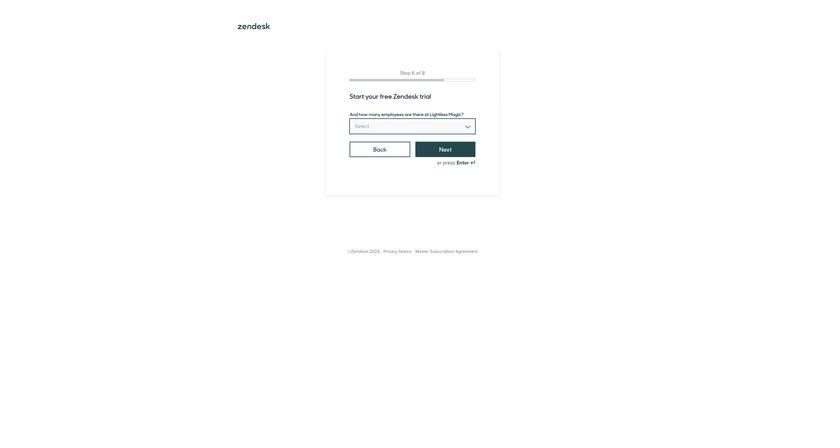 Task type: describe. For each thing, give the bounding box(es) containing it.
magic
[[449, 111, 461, 118]]

how
[[359, 111, 368, 118]]

step
[[400, 70, 411, 76]]

privacy
[[384, 249, 398, 255]]

subscription
[[430, 249, 455, 255]]

there
[[413, 111, 424, 118]]

at
[[425, 111, 429, 118]]

©zendesk 2023 link
[[348, 249, 380, 255]]

back button
[[350, 142, 410, 157]]

master
[[415, 249, 429, 255]]

enter
[[457, 160, 469, 166]]

©zendesk
[[348, 249, 368, 255]]

or
[[437, 160, 442, 166]]

trial
[[420, 92, 431, 101]]

agreement
[[456, 249, 478, 255]]

8
[[422, 70, 425, 76]]

©zendesk 2023
[[348, 249, 380, 255]]

master subscription agreement
[[415, 249, 478, 255]]

next button
[[416, 142, 476, 157]]



Task type: locate. For each thing, give the bounding box(es) containing it.
step 6 of 8
[[400, 70, 425, 76]]

start your free zendesk trial
[[350, 92, 431, 101]]

zendesk image
[[238, 23, 270, 29]]

of
[[416, 70, 421, 76]]

are
[[405, 111, 412, 118]]

master subscription agreement link
[[415, 249, 478, 255]]

many
[[369, 111, 381, 118]]

?
[[461, 111, 464, 118]]

and
[[350, 111, 358, 118]]

your
[[365, 92, 379, 101]]

next
[[439, 145, 452, 153]]

privacy notice
[[384, 249, 412, 255]]

6
[[412, 70, 415, 76]]

start
[[350, 92, 364, 101]]

and how many employees are there at lightless magic ?
[[350, 111, 464, 118]]

notice
[[399, 249, 412, 255]]

press
[[443, 160, 455, 166]]

2023
[[369, 249, 380, 255]]

lightless
[[430, 111, 448, 118]]

zendesk
[[393, 92, 418, 101]]

back
[[373, 145, 387, 153]]

free
[[380, 92, 392, 101]]

enter image
[[470, 161, 476, 166]]

or press enter
[[437, 160, 469, 166]]

privacy notice link
[[384, 249, 412, 255]]

employees
[[381, 111, 404, 118]]



Task type: vqa. For each thing, say whether or not it's contained in the screenshot.
free on the left
yes



